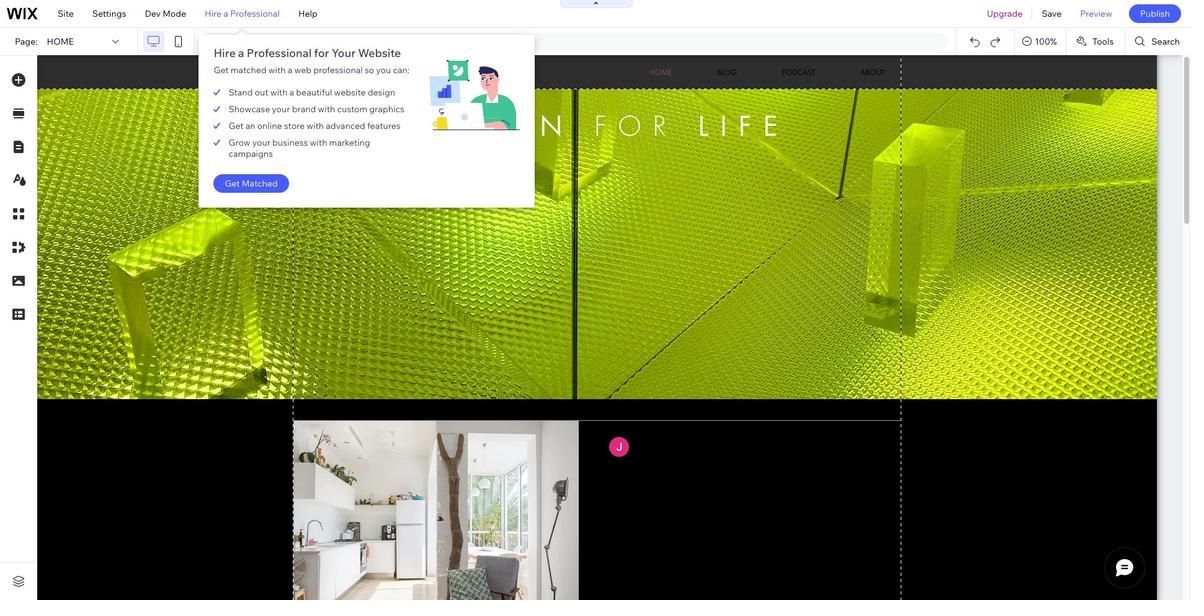 Task type: vqa. For each thing, say whether or not it's contained in the screenshot.
Search
yes



Task type: describe. For each thing, give the bounding box(es) containing it.
you
[[376, 65, 391, 76]]

publish
[[1140, 8, 1170, 19]]

professional for hire a professional for your website get matched with a web professional so you can:
[[247, 46, 312, 60]]

stand out with a beautiful website design
[[229, 87, 395, 98]]

showcase
[[229, 104, 270, 115]]

tools button
[[1067, 28, 1125, 55]]

hire for hire a professional
[[205, 8, 222, 19]]

hire a professional
[[205, 8, 280, 19]]

tools
[[1093, 36, 1114, 47]]

a right mode
[[224, 8, 228, 19]]

get for get an online store with advanced features
[[229, 120, 244, 132]]

your for grow
[[252, 137, 270, 148]]

get matched button
[[214, 174, 289, 193]]

hire for hire a professional for your website get matched with a web professional so you can:
[[214, 46, 236, 60]]

with right out
[[270, 87, 288, 98]]

mode
[[163, 8, 186, 19]]

design
[[368, 87, 395, 98]]

campaigns
[[229, 148, 273, 159]]

custom
[[337, 104, 367, 115]]

with down showcase your brand with custom graphics
[[307, 120, 324, 132]]

connect
[[332, 36, 367, 47]]

matched
[[242, 178, 278, 189]]

help
[[298, 8, 318, 19]]

stand
[[229, 87, 253, 98]]

100%
[[1035, 36, 1057, 47]]

domain
[[389, 36, 420, 47]]

dev
[[145, 8, 161, 19]]

professional
[[313, 65, 363, 76]]

website
[[358, 46, 401, 60]]

https://www.wix.com/mysite
[[213, 36, 327, 47]]

dev mode
[[145, 8, 186, 19]]

settings
[[92, 8, 126, 19]]

get inside 'hire a professional for your website get matched with a web professional so you can:'
[[214, 65, 229, 76]]

online
[[257, 120, 282, 132]]

features
[[367, 120, 401, 132]]

marketing
[[329, 137, 370, 148]]

professional for hire a professional
[[230, 8, 280, 19]]

search button
[[1126, 28, 1191, 55]]

beautiful
[[296, 87, 332, 98]]

a up matched
[[238, 46, 244, 60]]

preview
[[1080, 8, 1112, 19]]

graphics
[[369, 104, 404, 115]]

home
[[47, 36, 74, 47]]



Task type: locate. For each thing, give the bounding box(es) containing it.
0 horizontal spatial your
[[252, 137, 270, 148]]

get matched
[[225, 178, 278, 189]]

1 vertical spatial your
[[252, 137, 270, 148]]

your up online
[[272, 104, 290, 115]]

with down get an online store with advanced features
[[310, 137, 327, 148]]

save button
[[1033, 0, 1071, 27]]

professional inside 'hire a professional for your website get matched with a web professional so you can:'
[[247, 46, 312, 60]]

hire right mode
[[205, 8, 222, 19]]

1 vertical spatial get
[[229, 120, 244, 132]]

with left 'web' at the top left of the page
[[268, 65, 286, 76]]

an
[[246, 120, 255, 132]]

your left domain
[[369, 36, 387, 47]]

grow
[[229, 137, 250, 148]]

0 vertical spatial get
[[214, 65, 229, 76]]

professional up 'web' at the top left of the page
[[247, 46, 312, 60]]

with inside grow your business with marketing campaigns
[[310, 137, 327, 148]]

get inside button
[[225, 178, 240, 189]]

0 vertical spatial professional
[[230, 8, 280, 19]]

your inside 'hire a professional for your website get matched with a web professional so you can:'
[[332, 46, 356, 60]]

grow your business with marketing campaigns
[[229, 137, 370, 159]]

showcase your brand with custom graphics
[[229, 104, 404, 115]]

100% button
[[1015, 28, 1066, 55]]

matched
[[231, 65, 267, 76]]

hire
[[205, 8, 222, 19], [214, 46, 236, 60]]

with
[[268, 65, 286, 76], [270, 87, 288, 98], [318, 104, 335, 115], [307, 120, 324, 132], [310, 137, 327, 148]]

a
[[224, 8, 228, 19], [238, 46, 244, 60], [288, 65, 292, 76], [289, 87, 294, 98]]

brand
[[292, 104, 316, 115]]

can:
[[393, 65, 410, 76]]

upgrade
[[987, 8, 1023, 19]]

preview button
[[1071, 0, 1122, 27]]

hire inside 'hire a professional for your website get matched with a web professional so you can:'
[[214, 46, 236, 60]]

publish button
[[1129, 4, 1181, 23]]

your
[[272, 104, 290, 115], [252, 137, 270, 148]]

hire up matched
[[214, 46, 236, 60]]

a left 'web' at the top left of the page
[[288, 65, 292, 76]]

for
[[314, 46, 329, 60]]

out
[[255, 87, 268, 98]]

1 vertical spatial professional
[[247, 46, 312, 60]]

0 vertical spatial your
[[272, 104, 290, 115]]

your inside grow your business with marketing campaigns
[[252, 137, 270, 148]]

your down online
[[252, 137, 270, 148]]

so
[[365, 65, 374, 76]]

your for showcase
[[272, 104, 290, 115]]

with up get an online store with advanced features
[[318, 104, 335, 115]]

your up professional
[[332, 46, 356, 60]]

0 horizontal spatial your
[[332, 46, 356, 60]]

save
[[1042, 8, 1062, 19]]

get for get matched
[[225, 178, 240, 189]]

your
[[369, 36, 387, 47], [332, 46, 356, 60]]

professional up https://www.wix.com/mysite
[[230, 8, 280, 19]]

site
[[58, 8, 74, 19]]

business
[[272, 137, 308, 148]]

a up brand
[[289, 87, 294, 98]]

advanced
[[326, 120, 365, 132]]

0 vertical spatial hire
[[205, 8, 222, 19]]

web
[[294, 65, 311, 76]]

search
[[1152, 36, 1180, 47]]

https://www.wix.com/mysite connect your domain
[[213, 36, 420, 47]]

with inside 'hire a professional for your website get matched with a web professional so you can:'
[[268, 65, 286, 76]]

professional
[[230, 8, 280, 19], [247, 46, 312, 60]]

1 vertical spatial hire
[[214, 46, 236, 60]]

1 horizontal spatial your
[[272, 104, 290, 115]]

store
[[284, 120, 305, 132]]

hire a professional for your website get matched with a web professional so you can:
[[214, 46, 410, 76]]

get an online store with advanced features
[[229, 120, 401, 132]]

get
[[214, 65, 229, 76], [229, 120, 244, 132], [225, 178, 240, 189]]

website
[[334, 87, 366, 98]]

1 horizontal spatial your
[[369, 36, 387, 47]]

2 vertical spatial get
[[225, 178, 240, 189]]



